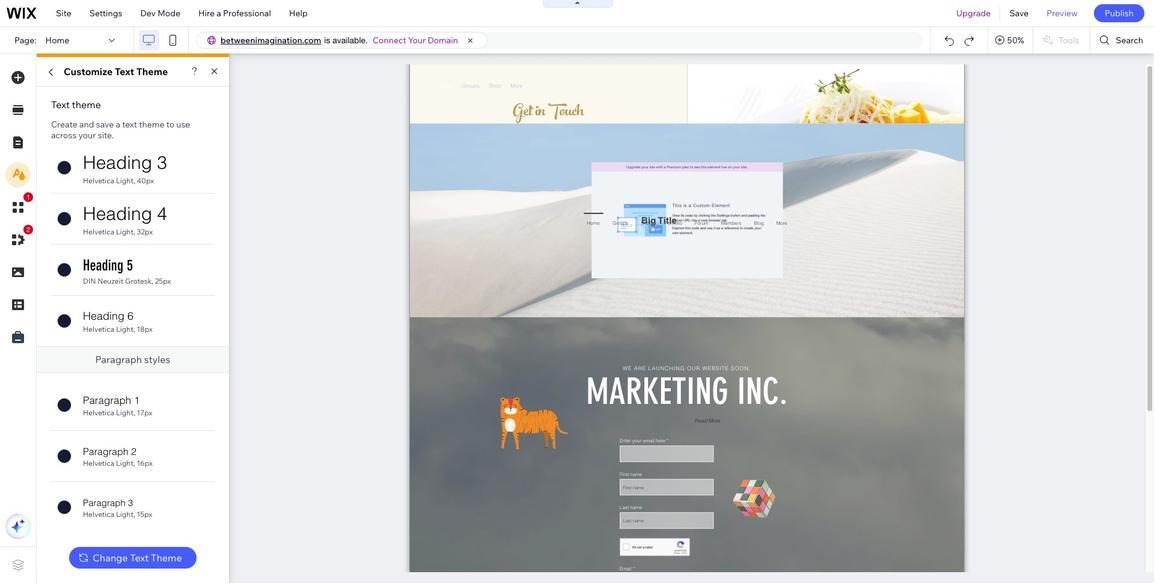 Task type: describe. For each thing, give the bounding box(es) containing it.
, for heading 6
[[133, 324, 135, 333]]

light for heading 6
[[116, 324, 133, 333]]

, for paragraph 2
[[133, 459, 135, 468]]

2 inside button
[[26, 226, 30, 233]]

1 horizontal spatial a
[[217, 8, 221, 19]]

search button
[[1091, 27, 1155, 54]]

text for customize
[[115, 66, 134, 78]]

light for paragraph 3
[[116, 510, 133, 519]]

publish
[[1105, 8, 1134, 19]]

heading 2 din neuzeit grotesk , 60px
[[83, 101, 172, 134]]

search
[[1116, 35, 1144, 46]]

heading 4 helvetica light , 32px
[[83, 203, 167, 236]]

hire a professional
[[198, 8, 271, 19]]

din for heading 2
[[83, 125, 96, 134]]

theme inside create and save a text theme to use across your site.
[[139, 119, 164, 130]]

paragraph for 2
[[83, 445, 128, 457]]

save
[[96, 119, 114, 130]]

site
[[56, 8, 71, 19]]

dev
[[140, 8, 156, 19]]

50%
[[1008, 35, 1025, 46]]

4
[[157, 203, 167, 225]]

1 button
[[5, 192, 33, 220]]

theme for customize text theme
[[136, 66, 168, 78]]

18px
[[137, 324, 153, 333]]

dev mode
[[140, 8, 180, 19]]

heading 3 helvetica light , 40px
[[83, 152, 167, 185]]

, for paragraph 1
[[133, 408, 135, 417]]

betweenimagination.com
[[221, 35, 321, 46]]

6
[[127, 309, 134, 323]]

32px
[[137, 227, 153, 236]]

heading 5 din neuzeit grotesk , 25px
[[83, 256, 171, 285]]

, for heading 3
[[133, 176, 135, 185]]

save button
[[1001, 0, 1038, 26]]

help
[[289, 8, 308, 19]]

light for heading 3
[[116, 176, 133, 185]]

heading for heading 5
[[83, 256, 123, 274]]

use
[[176, 119, 190, 130]]

neuzeit for 5
[[98, 276, 123, 285]]

to
[[166, 119, 174, 130]]

light for paragraph 1
[[116, 408, 133, 417]]

helvetica for heading 6
[[83, 324, 114, 333]]

hire
[[198, 8, 215, 19]]

50% button
[[989, 27, 1033, 54]]

across
[[51, 130, 77, 141]]

16px
[[137, 459, 153, 468]]

preview
[[1047, 8, 1078, 19]]

, inside heading 5 din neuzeit grotesk , 25px
[[152, 276, 153, 285]]

, inside heading 2 din neuzeit grotesk , 60px
[[152, 125, 153, 134]]

neuzeit for 2
[[98, 125, 123, 134]]

your
[[408, 35, 426, 46]]

styles
[[144, 354, 170, 366]]

25px
[[155, 276, 171, 285]]

paragraph 1 helvetica light , 17px
[[83, 394, 152, 417]]



Task type: vqa. For each thing, say whether or not it's contained in the screenshot.
rightmost Horizontal Menus
no



Task type: locate. For each thing, give the bounding box(es) containing it.
paragraph
[[95, 354, 142, 366], [83, 394, 131, 407], [83, 445, 128, 457], [83, 497, 126, 508]]

heading left 5
[[83, 256, 123, 274]]

1 vertical spatial 2
[[26, 226, 30, 233]]

light left 15px
[[116, 510, 133, 519]]

light inside heading 4 helvetica light , 32px
[[116, 227, 133, 236]]

neuzeit inside heading 5 din neuzeit grotesk , 25px
[[98, 276, 123, 285]]

light left "17px"
[[116, 408, 133, 417]]

create
[[51, 119, 77, 130]]

grotesk for 2
[[125, 125, 152, 134]]

1
[[26, 194, 30, 201], [134, 394, 140, 407]]

, inside paragraph 2 helvetica light , 16px
[[133, 459, 135, 468]]

5 heading from the top
[[83, 309, 124, 323]]

0 vertical spatial grotesk
[[125, 125, 152, 134]]

, left 18px
[[133, 324, 135, 333]]

3 down paragraph 2 helvetica light , 16px
[[128, 497, 133, 508]]

0 vertical spatial 1
[[26, 194, 30, 201]]

, left "17px"
[[133, 408, 135, 417]]

, left 40px
[[133, 176, 135, 185]]

paragraph inside paragraph 2 helvetica light , 16px
[[83, 445, 128, 457]]

4 heading from the top
[[83, 256, 123, 274]]

paragraph down paragraph 2 helvetica light , 16px
[[83, 497, 126, 508]]

text for change
[[130, 552, 149, 564]]

40px
[[137, 176, 154, 185]]

helvetica inside paragraph 1 helvetica light , 17px
[[83, 408, 114, 417]]

light left 40px
[[116, 176, 133, 185]]

3
[[157, 152, 167, 174], [128, 497, 133, 508]]

paragraph for styles
[[95, 354, 142, 366]]

theme
[[72, 99, 101, 111], [139, 119, 164, 130]]

1 inside "button"
[[26, 194, 30, 201]]

heading inside the 'heading 3 helvetica light , 40px'
[[83, 152, 152, 174]]

3 heading from the top
[[83, 203, 152, 225]]

2 for paragraph
[[131, 445, 136, 457]]

0 horizontal spatial 3
[[128, 497, 133, 508]]

2 neuzeit from the top
[[98, 276, 123, 285]]

light for heading 4
[[116, 227, 133, 236]]

1 din from the top
[[83, 125, 96, 134]]

6 helvetica from the top
[[83, 510, 114, 519]]

1 vertical spatial a
[[116, 119, 120, 130]]

, for heading 4
[[133, 227, 135, 236]]

heading down "site." at the left top of the page
[[83, 152, 152, 174]]

1 light from the top
[[116, 176, 133, 185]]

settings
[[89, 8, 122, 19]]

2 din from the top
[[83, 276, 96, 285]]

grotesk down 5
[[125, 276, 152, 285]]

2 vertical spatial text
[[130, 552, 149, 564]]

light left 32px
[[116, 227, 133, 236]]

grotesk
[[125, 125, 152, 134], [125, 276, 152, 285]]

grotesk left 60px
[[125, 125, 152, 134]]

domain
[[428, 35, 458, 46]]

3 for heading 3
[[157, 152, 167, 174]]

1 vertical spatial 3
[[128, 497, 133, 508]]

, inside the heading 6 helvetica light , 18px
[[133, 324, 135, 333]]

heading inside heading 2 din neuzeit grotesk , 60px
[[83, 101, 131, 123]]

din left save
[[83, 125, 96, 134]]

and
[[79, 119, 94, 130]]

1 vertical spatial din
[[83, 276, 96, 285]]

light inside paragraph 1 helvetica light , 17px
[[116, 408, 133, 417]]

paragraph inside paragraph 1 helvetica light , 17px
[[83, 394, 131, 407]]

, left 32px
[[133, 227, 135, 236]]

4 light from the top
[[116, 408, 133, 417]]

2 inside paragraph 2 helvetica light , 16px
[[131, 445, 136, 457]]

heading left 6
[[83, 309, 124, 323]]

1 horizontal spatial 3
[[157, 152, 167, 174]]

, inside heading 4 helvetica light , 32px
[[133, 227, 135, 236]]

, left 25px
[[152, 276, 153, 285]]

helvetica left 32px
[[83, 227, 114, 236]]

create and save a text theme to use across your site.
[[51, 119, 190, 141]]

1 inside paragraph 1 helvetica light , 17px
[[134, 394, 140, 407]]

60px
[[155, 125, 172, 134]]

2 down 1 "button"
[[26, 226, 30, 233]]

0 horizontal spatial a
[[116, 119, 120, 130]]

heading inside the heading 6 helvetica light , 18px
[[83, 309, 124, 323]]

heading for heading 6
[[83, 309, 124, 323]]

grotesk inside heading 5 din neuzeit grotesk , 25px
[[125, 276, 152, 285]]

a left text
[[116, 119, 120, 130]]

theme inside button
[[151, 552, 182, 564]]

heading for heading 3
[[83, 152, 152, 174]]

, for paragraph 3
[[133, 510, 135, 519]]

theme up heading 2 din neuzeit grotesk , 60px in the left of the page
[[136, 66, 168, 78]]

1 vertical spatial theme
[[151, 552, 182, 564]]

heading 6 helvetica light , 18px
[[83, 309, 153, 333]]

3 inside paragraph 3 helvetica light , 15px
[[128, 497, 133, 508]]

theme up the and
[[72, 99, 101, 111]]

a right hire
[[217, 8, 221, 19]]

2 button
[[5, 225, 33, 253]]

1 grotesk from the top
[[125, 125, 152, 134]]

2 helvetica from the top
[[83, 227, 114, 236]]

heading for heading 2
[[83, 101, 131, 123]]

5
[[127, 256, 133, 274]]

a inside create and save a text theme to use across your site.
[[116, 119, 120, 130]]

available.
[[333, 35, 368, 45]]

helvetica left 16px
[[83, 459, 114, 468]]

1 up "17px"
[[134, 394, 140, 407]]

2 vertical spatial 2
[[131, 445, 136, 457]]

1 neuzeit from the top
[[98, 125, 123, 134]]

1 vertical spatial 1
[[134, 394, 140, 407]]

2 light from the top
[[116, 227, 133, 236]]

heading inside heading 5 din neuzeit grotesk , 25px
[[83, 256, 123, 274]]

2 grotesk from the top
[[125, 276, 152, 285]]

helvetica up change
[[83, 510, 114, 519]]

paragraph for 1
[[83, 394, 131, 407]]

heading up 32px
[[83, 203, 152, 225]]

3 for paragraph 3
[[128, 497, 133, 508]]

paragraph down paragraph 1 helvetica light , 17px
[[83, 445, 128, 457]]

paragraph for 3
[[83, 497, 126, 508]]

2 inside heading 2 din neuzeit grotesk , 60px
[[136, 101, 143, 123]]

light down 6
[[116, 324, 133, 333]]

heading
[[83, 101, 131, 123], [83, 152, 152, 174], [83, 203, 152, 225], [83, 256, 123, 274], [83, 309, 124, 323]]

helvetica up paragraph styles
[[83, 324, 114, 333]]

professional
[[223, 8, 271, 19]]

text right customize
[[115, 66, 134, 78]]

, inside the 'heading 3 helvetica light , 40px'
[[133, 176, 135, 185]]

light inside the 'heading 3 helvetica light , 40px'
[[116, 176, 133, 185]]

helvetica inside paragraph 2 helvetica light , 16px
[[83, 459, 114, 468]]

0 horizontal spatial 1
[[26, 194, 30, 201]]

helvetica for paragraph 3
[[83, 510, 114, 519]]

paragraph down the heading 6 helvetica light , 18px
[[95, 354, 142, 366]]

1 vertical spatial text
[[51, 99, 70, 111]]

preview button
[[1038, 0, 1087, 26]]

change text theme button
[[69, 547, 196, 569]]

6 light from the top
[[116, 510, 133, 519]]

neuzeit inside heading 2 din neuzeit grotesk , 60px
[[98, 125, 123, 134]]

your
[[78, 130, 96, 141]]

save
[[1010, 8, 1029, 19]]

grotesk inside heading 2 din neuzeit grotesk , 60px
[[125, 125, 152, 134]]

1 vertical spatial theme
[[139, 119, 164, 130]]

light inside paragraph 3 helvetica light , 15px
[[116, 510, 133, 519]]

helvetica left "17px"
[[83, 408, 114, 417]]

text inside button
[[130, 552, 149, 564]]

publish button
[[1094, 4, 1145, 22]]

, left 60px
[[152, 125, 153, 134]]

, left 16px
[[133, 459, 135, 468]]

helvetica inside the heading 6 helvetica light , 18px
[[83, 324, 114, 333]]

1 helvetica from the top
[[83, 176, 114, 185]]

helvetica for heading 3
[[83, 176, 114, 185]]

2 heading from the top
[[83, 152, 152, 174]]

helvetica
[[83, 176, 114, 185], [83, 227, 114, 236], [83, 324, 114, 333], [83, 408, 114, 417], [83, 459, 114, 468], [83, 510, 114, 519]]

0 vertical spatial a
[[217, 8, 221, 19]]

light inside the heading 6 helvetica light , 18px
[[116, 324, 133, 333]]

helvetica inside the 'heading 3 helvetica light , 40px'
[[83, 176, 114, 185]]

1 heading from the top
[[83, 101, 131, 123]]

tools button
[[1034, 27, 1090, 54]]

helvetica for paragraph 1
[[83, 408, 114, 417]]

17px
[[137, 408, 152, 417]]

heading inside heading 4 helvetica light , 32px
[[83, 203, 152, 225]]

din inside heading 2 din neuzeit grotesk , 60px
[[83, 125, 96, 134]]

heading for heading 4
[[83, 203, 152, 225]]

3 down 60px
[[157, 152, 167, 174]]

paragraph 3 helvetica light , 15px
[[83, 497, 152, 519]]

grotesk for 5
[[125, 276, 152, 285]]

paragraph 2 helvetica light , 16px
[[83, 445, 153, 468]]

text right change
[[130, 552, 149, 564]]

helvetica inside heading 4 helvetica light , 32px
[[83, 227, 114, 236]]

helvetica for heading 4
[[83, 227, 114, 236]]

2
[[136, 101, 143, 123], [26, 226, 30, 233], [131, 445, 136, 457]]

din up the heading 6 helvetica light , 18px
[[83, 276, 96, 285]]

2 down paragraph 1 helvetica light , 17px
[[131, 445, 136, 457]]

0 vertical spatial text
[[115, 66, 134, 78]]

0 horizontal spatial theme
[[72, 99, 101, 111]]

1 vertical spatial grotesk
[[125, 276, 152, 285]]

light for paragraph 2
[[116, 459, 133, 468]]

home
[[45, 35, 69, 46]]

5 helvetica from the top
[[83, 459, 114, 468]]

din inside heading 5 din neuzeit grotesk , 25px
[[83, 276, 96, 285]]

,
[[152, 125, 153, 134], [133, 176, 135, 185], [133, 227, 135, 236], [152, 276, 153, 285], [133, 324, 135, 333], [133, 408, 135, 417], [133, 459, 135, 468], [133, 510, 135, 519]]

tools
[[1059, 35, 1080, 46]]

text
[[115, 66, 134, 78], [51, 99, 70, 111], [130, 552, 149, 564]]

0 vertical spatial theme
[[136, 66, 168, 78]]

is
[[324, 35, 330, 45]]

3 inside the 'heading 3 helvetica light , 40px'
[[157, 152, 167, 174]]

1 horizontal spatial 1
[[134, 394, 140, 407]]

change
[[93, 552, 128, 564]]

helvetica down "site." at the left top of the page
[[83, 176, 114, 185]]

change text theme
[[93, 552, 182, 564]]

text
[[122, 119, 137, 130]]

din for heading 5
[[83, 276, 96, 285]]

0 vertical spatial 2
[[136, 101, 143, 123]]

1 vertical spatial neuzeit
[[98, 276, 123, 285]]

5 light from the top
[[116, 459, 133, 468]]

is available. connect your domain
[[324, 35, 458, 46]]

paragraph styles
[[95, 354, 170, 366]]

light
[[116, 176, 133, 185], [116, 227, 133, 236], [116, 324, 133, 333], [116, 408, 133, 417], [116, 459, 133, 468], [116, 510, 133, 519]]

light inside paragraph 2 helvetica light , 16px
[[116, 459, 133, 468]]

customize text theme
[[64, 66, 168, 78]]

theme down 15px
[[151, 552, 182, 564]]

theme left to
[[139, 119, 164, 130]]

helvetica for paragraph 2
[[83, 459, 114, 468]]

theme
[[136, 66, 168, 78], [151, 552, 182, 564]]

2 for heading
[[136, 101, 143, 123]]

site.
[[98, 130, 114, 141]]

text theme
[[51, 99, 101, 111]]

0 vertical spatial neuzeit
[[98, 125, 123, 134]]

paragraph inside paragraph 3 helvetica light , 15px
[[83, 497, 126, 508]]

15px
[[137, 510, 152, 519]]

1 horizontal spatial theme
[[139, 119, 164, 130]]

3 light from the top
[[116, 324, 133, 333]]

connect
[[373, 35, 406, 46]]

theme for change text theme
[[151, 552, 182, 564]]

light left 16px
[[116, 459, 133, 468]]

text up create
[[51, 99, 70, 111]]

paragraph down paragraph styles
[[83, 394, 131, 407]]

neuzeit
[[98, 125, 123, 134], [98, 276, 123, 285]]

3 helvetica from the top
[[83, 324, 114, 333]]

a
[[217, 8, 221, 19], [116, 119, 120, 130]]

din
[[83, 125, 96, 134], [83, 276, 96, 285]]

mode
[[158, 8, 180, 19]]

0 vertical spatial 3
[[157, 152, 167, 174]]

customize
[[64, 66, 113, 78]]

upgrade
[[957, 8, 991, 19]]

heading up "site." at the left top of the page
[[83, 101, 131, 123]]

1 up 2 button
[[26, 194, 30, 201]]

0 vertical spatial theme
[[72, 99, 101, 111]]

4 helvetica from the top
[[83, 408, 114, 417]]

, inside paragraph 3 helvetica light , 15px
[[133, 510, 135, 519]]

2 left to
[[136, 101, 143, 123]]

, left 15px
[[133, 510, 135, 519]]

helvetica inside paragraph 3 helvetica light , 15px
[[83, 510, 114, 519]]

, inside paragraph 1 helvetica light , 17px
[[133, 408, 135, 417]]

0 vertical spatial din
[[83, 125, 96, 134]]



